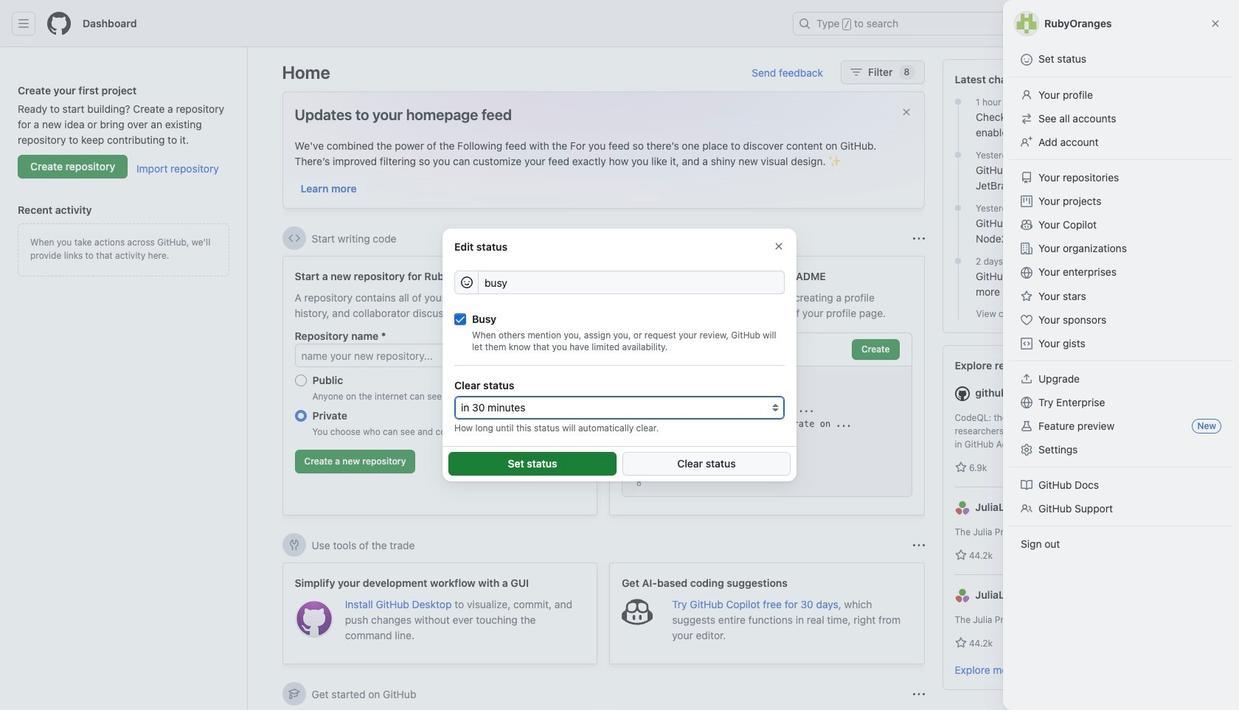Task type: vqa. For each thing, say whether or not it's contained in the screenshot.
second dot fill image
yes



Task type: describe. For each thing, give the bounding box(es) containing it.
triangle down image
[[1091, 17, 1103, 29]]

1 star image from the top
[[955, 462, 967, 473]]

homepage image
[[47, 12, 71, 35]]

dot fill image
[[952, 255, 964, 267]]

1 dot fill image from the top
[[952, 96, 964, 108]]

3 dot fill image from the top
[[952, 202, 964, 214]]



Task type: locate. For each thing, give the bounding box(es) containing it.
star image
[[955, 549, 967, 561]]

dot fill image
[[952, 96, 964, 108], [952, 149, 964, 161], [952, 202, 964, 214]]

account element
[[0, 47, 248, 710]]

2 vertical spatial dot fill image
[[952, 202, 964, 214]]

explore element
[[942, 59, 1205, 710]]

star image
[[955, 462, 967, 473], [955, 637, 967, 649]]

2 star image from the top
[[955, 637, 967, 649]]

command palette image
[[1033, 18, 1045, 30]]

2 dot fill image from the top
[[952, 149, 964, 161]]

1 vertical spatial star image
[[955, 637, 967, 649]]

plus image
[[1076, 18, 1088, 29]]

0 vertical spatial dot fill image
[[952, 96, 964, 108]]

explore repositories navigation
[[942, 345, 1205, 690]]

1 vertical spatial dot fill image
[[952, 149, 964, 161]]

0 vertical spatial star image
[[955, 462, 967, 473]]



